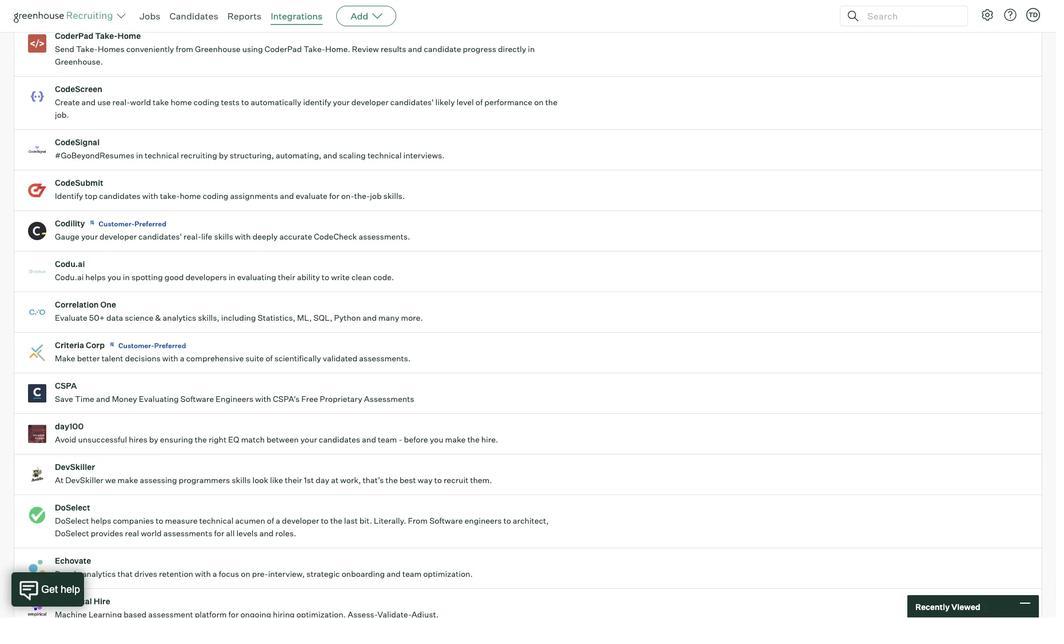 Task type: vqa. For each thing, say whether or not it's contained in the screenshot.
3 years experience at the left bottom of the page
no



Task type: describe. For each thing, give the bounding box(es) containing it.
gauge your developer candidates' real-life skills with deeply accurate codecheck assessments.
[[55, 232, 410, 242]]

with left the deeply
[[235, 232, 251, 242]]

literally.
[[374, 516, 406, 526]]

like
[[270, 476, 283, 486]]

technical up home
[[134, 4, 168, 14]]

good
[[165, 272, 184, 282]]

integrations
[[271, 10, 323, 22]]

eq
[[228, 435, 239, 445]]

conveniently
[[126, 44, 174, 54]]

part
[[201, 4, 217, 14]]

with inside echovate people analytics that drives retention with a focus on pre-interview, strategic onboarding and team optimization.
[[195, 569, 211, 579]]

screening
[[246, 4, 283, 14]]

and inside codescreen create and use real-world take home coding tests to automatically identify your developer candidates' likely level of performance on the job.
[[82, 97, 96, 107]]

coding inside codescreen create and use real-world take home coding tests to automatically identify your developer candidates' likely level of performance on the job.
[[194, 97, 219, 107]]

codescreen create and use real-world take home coding tests to automatically identify your developer candidates' likely level of performance on the job.
[[55, 84, 558, 120]]

architect,
[[513, 516, 549, 526]]

preferred for decisions
[[154, 341, 186, 350]]

companies
[[113, 516, 154, 526]]

code.
[[373, 272, 394, 282]]

td button
[[1025, 6, 1043, 24]]

codecheck
[[314, 232, 357, 242]]

real- for world
[[112, 97, 130, 107]]

clean
[[352, 272, 372, 282]]

in left evaluating
[[229, 272, 236, 282]]

evaluate inside correlation one evaluate 50+ data science & analytics skills, including statistics, ml, sql, python and many more.
[[55, 313, 87, 323]]

the inside doselect doselect helps companies to measure technical acumen of a developer to the last  bit. literally. from software engineers to architect, doselect provides real  world assessments for all levels and roles.
[[330, 516, 343, 526]]

on inside codescreen create and use real-world take home coding tests to automatically identify your developer candidates' likely level of performance on the job.
[[534, 97, 544, 107]]

your right part
[[227, 4, 244, 14]]

1 evaluate from the top
[[55, 4, 87, 14]]

of right part
[[219, 4, 226, 14]]

with right process
[[316, 4, 332, 14]]

free
[[302, 394, 318, 404]]

ability
[[297, 272, 320, 282]]

assessments. for make better talent decisions with a comprehensive suite of scientifically validated assessments.
[[359, 354, 411, 364]]

greenhouse.
[[55, 57, 103, 67]]

evaluate developers' technical skills as part of your screening process with codingame assessment.
[[55, 4, 428, 14]]

between
[[267, 435, 299, 445]]

to left the last
[[321, 516, 329, 526]]

in left spotting
[[123, 272, 130, 282]]

0 vertical spatial coderpad
[[55, 31, 93, 41]]

one
[[100, 300, 116, 310]]

recently
[[916, 602, 950, 612]]

and inside doselect doselect helps companies to measure technical acumen of a developer to the last  bit. literally. from software engineers to architect, doselect provides real  world assessments for all levels and roles.
[[260, 529, 274, 539]]

ensuring
[[160, 435, 193, 445]]

hires
[[129, 435, 147, 445]]

accurate
[[280, 232, 312, 242]]

developers'
[[89, 4, 133, 14]]

on-
[[341, 191, 354, 201]]

world inside doselect doselect helps companies to measure technical acumen of a developer to the last  bit. literally. from software engineers to architect, doselect provides real  world assessments for all levels and roles.
[[141, 529, 162, 539]]

codesignal #gobeyondresumes in technical recruiting by structuring, automating, and scaling technical interviews.
[[55, 137, 445, 161]]

assessment.
[[380, 4, 428, 14]]

take- down integrations link
[[304, 44, 325, 54]]

the-
[[354, 191, 370, 201]]

day100 avoid unsuccessful hires by ensuring the right eq match between your candidates and team - before you make the hire.
[[55, 422, 498, 445]]

team inside day100 avoid unsuccessful hires by ensuring the right eq match between your candidates and team - before you make the hire.
[[378, 435, 397, 445]]

science
[[125, 313, 153, 323]]

right
[[209, 435, 227, 445]]

&
[[155, 313, 161, 323]]

that's
[[363, 476, 384, 486]]

to left "architect,"
[[504, 516, 511, 526]]

coding inside codesubmit identify top candidates with take-home coding assignments and evaluate for on-the-job skills.
[[203, 191, 228, 201]]

and inside codesubmit identify top candidates with take-home coding assignments and evaluate for on-the-job skills.
[[280, 191, 294, 201]]

performance
[[485, 97, 533, 107]]

take- up greenhouse.
[[76, 44, 98, 54]]

echovate
[[55, 556, 91, 566]]

and inside correlation one evaluate 50+ data science & analytics skills, including statistics, ml, sql, python and many more.
[[363, 313, 377, 323]]

life
[[201, 232, 212, 242]]

the inside devskiller at devskiller we make assessing programmers skills look like their 1st day at work, that's the best way to recruit them.
[[386, 476, 398, 486]]

0 horizontal spatial candidates'
[[139, 232, 182, 242]]

#gobeyondresumes
[[55, 151, 134, 161]]

scientifically
[[275, 354, 321, 364]]

candidates
[[170, 10, 218, 22]]

customer-preferred for decisions
[[118, 341, 186, 350]]

codesignal
[[55, 137, 100, 147]]

measure
[[165, 516, 198, 526]]

make inside devskiller at devskiller we make assessing programmers skills look like their 1st day at work, that's the best way to recruit them.
[[118, 476, 138, 486]]

with right decisions
[[162, 354, 178, 364]]

criteria corp
[[55, 341, 105, 351]]

empirical hire link
[[14, 589, 1042, 618]]

better
[[77, 354, 100, 364]]

evaluate developers' technical skills as part of your screening process with codingame assessment. link
[[14, 0, 1042, 24]]

structuring,
[[230, 151, 274, 161]]

technical right scaling at the left of the page
[[368, 151, 402, 161]]

Search text field
[[865, 8, 958, 24]]

and inside echovate people analytics that drives retention with a focus on pre-interview, strategic onboarding and team optimization.
[[387, 569, 401, 579]]

0 horizontal spatial developer
[[100, 232, 137, 242]]

for inside codesubmit identify top candidates with take-home coding assignments and evaluate for on-the-job skills.
[[329, 191, 340, 201]]

scaling
[[339, 151, 366, 161]]

validated
[[323, 354, 358, 364]]

statistics,
[[258, 313, 296, 323]]

jobs
[[140, 10, 160, 22]]

to inside devskiller at devskiller we make assessing programmers skills look like their 1st day at work, that's the best way to recruit them.
[[435, 476, 442, 486]]

and inside cspa save time and money evaluating software engineers with cspa's free proprietary assessments
[[96, 394, 110, 404]]

interview,
[[268, 569, 305, 579]]

codesubmit
[[55, 178, 103, 188]]

identify
[[303, 97, 331, 107]]

candidates' inside codescreen create and use real-world take home coding tests to automatically identify your developer candidates' likely level of performance on the job.
[[390, 97, 434, 107]]

your inside day100 avoid unsuccessful hires by ensuring the right eq match between your candidates and team - before you make the hire.
[[301, 435, 317, 445]]

comprehensive
[[186, 354, 244, 364]]

team inside echovate people analytics that drives retention with a focus on pre-interview, strategic onboarding and team optimization.
[[403, 569, 422, 579]]

from
[[176, 44, 193, 54]]

skills,
[[198, 313, 220, 323]]

in inside codesignal #gobeyondresumes in technical recruiting by structuring, automating, and scaling technical interviews.
[[136, 151, 143, 161]]

results
[[381, 44, 406, 54]]

process
[[285, 4, 314, 14]]

make better talent decisions with a comprehensive suite of scientifically validated assessments.
[[55, 354, 411, 364]]

of inside doselect doselect helps companies to measure technical acumen of a developer to the last  bit. literally. from software engineers to architect, doselect provides real  world assessments for all levels and roles.
[[267, 516, 274, 526]]

recruiting
[[181, 151, 217, 161]]

assignments
[[230, 191, 278, 201]]

many
[[379, 313, 399, 323]]

money
[[112, 394, 137, 404]]

candidates inside codesubmit identify top candidates with take-home coding assignments and evaluate for on-the-job skills.
[[99, 191, 141, 201]]

td
[[1029, 11, 1038, 19]]

of right suite
[[266, 354, 273, 364]]

best
[[400, 476, 416, 486]]

work,
[[340, 476, 361, 486]]

1 vertical spatial devskiller
[[65, 476, 104, 486]]

world inside codescreen create and use real-world take home coding tests to automatically identify your developer candidates' likely level of performance on the job.
[[130, 97, 151, 107]]

home inside codescreen create and use real-world take home coding tests to automatically identify your developer candidates' likely level of performance on the job.
[[171, 97, 192, 107]]

coderpad take-home send take-homes conveniently from greenhouse using coderpad take-home. review results and candidate progress directly in greenhouse.
[[55, 31, 535, 67]]

the left hire.
[[468, 435, 480, 445]]

take-
[[160, 191, 180, 201]]

home.
[[325, 44, 350, 54]]

helps for doselect
[[91, 516, 111, 526]]

job.
[[55, 110, 69, 120]]

analytics inside correlation one evaluate 50+ data science & analytics skills, including statistics, ml, sql, python and many more.
[[163, 313, 196, 323]]

to inside codescreen create and use real-world take home coding tests to automatically identify your developer candidates' likely level of performance on the job.
[[241, 97, 249, 107]]

on inside echovate people analytics that drives retention with a focus on pre-interview, strategic onboarding and team optimization.
[[241, 569, 250, 579]]

you inside codu.ai codu.ai helps you in spotting good developers in evaluating their ability to write clean code.
[[108, 272, 121, 282]]

the left right
[[195, 435, 207, 445]]

evaluate
[[296, 191, 328, 201]]

td button
[[1027, 8, 1041, 22]]



Task type: locate. For each thing, give the bounding box(es) containing it.
team
[[378, 435, 397, 445], [403, 569, 422, 579]]

world left take
[[130, 97, 151, 107]]

helps inside doselect doselect helps companies to measure technical acumen of a developer to the last  bit. literally. from software engineers to architect, doselect provides real  world assessments for all levels and roles.
[[91, 516, 111, 526]]

with left take-
[[142, 191, 158, 201]]

1 horizontal spatial real-
[[184, 232, 201, 242]]

helps
[[85, 272, 106, 282], [91, 516, 111, 526]]

assessing
[[140, 476, 177, 486]]

by inside day100 avoid unsuccessful hires by ensuring the right eq match between your candidates and team - before you make the hire.
[[149, 435, 158, 445]]

their for ability
[[278, 272, 295, 282]]

0 vertical spatial by
[[219, 151, 228, 161]]

suite
[[246, 354, 264, 364]]

0 vertical spatial preferred
[[135, 220, 166, 228]]

1 horizontal spatial by
[[219, 151, 228, 161]]

1 vertical spatial you
[[430, 435, 444, 445]]

1 horizontal spatial for
[[329, 191, 340, 201]]

in inside coderpad take-home send take-homes conveniently from greenhouse using coderpad take-home. review results and candidate progress directly in greenhouse.
[[528, 44, 535, 54]]

helps up provides
[[91, 516, 111, 526]]

preferred down &
[[154, 341, 186, 350]]

1 horizontal spatial you
[[430, 435, 444, 445]]

preferred for candidates'
[[135, 220, 166, 228]]

0 horizontal spatial for
[[214, 529, 224, 539]]

0 vertical spatial analytics
[[163, 313, 196, 323]]

technical left recruiting
[[145, 151, 179, 161]]

1 vertical spatial candidates
[[319, 435, 360, 445]]

1 horizontal spatial analytics
[[163, 313, 196, 323]]

correlation one evaluate 50+ data science & analytics skills, including statistics, ml, sql, python and many more.
[[55, 300, 423, 323]]

developer up spotting
[[100, 232, 137, 242]]

assessments. down many
[[359, 354, 411, 364]]

assessments
[[364, 394, 414, 404]]

2 codu.ai from the top
[[55, 272, 84, 282]]

candidates inside day100 avoid unsuccessful hires by ensuring the right eq match between your candidates and team - before you make the hire.
[[319, 435, 360, 445]]

make left hire.
[[445, 435, 466, 445]]

a
[[180, 354, 184, 364], [276, 516, 280, 526], [213, 569, 217, 579]]

coding left tests
[[194, 97, 219, 107]]

2 vertical spatial a
[[213, 569, 217, 579]]

assessments.
[[359, 232, 410, 242], [359, 354, 411, 364]]

assessments. up code.
[[359, 232, 410, 242]]

empirical
[[55, 597, 92, 607]]

1 horizontal spatial candidates'
[[390, 97, 434, 107]]

1 vertical spatial customer-preferred
[[118, 341, 186, 350]]

candidates' down take-
[[139, 232, 182, 242]]

customer-
[[99, 220, 135, 228], [118, 341, 154, 350]]

1 vertical spatial evaluate
[[55, 313, 87, 323]]

0 horizontal spatial make
[[118, 476, 138, 486]]

1 codu.ai from the top
[[55, 259, 85, 269]]

to right tests
[[241, 97, 249, 107]]

make inside day100 avoid unsuccessful hires by ensuring the right eq match between your candidates and team - before you make the hire.
[[445, 435, 466, 445]]

customer- right codility
[[99, 220, 135, 228]]

customer- for talent
[[118, 341, 154, 350]]

optimization.
[[423, 569, 473, 579]]

their left ability
[[278, 272, 295, 282]]

spotting
[[132, 272, 163, 282]]

software left the engineers
[[181, 394, 214, 404]]

devskiller right at
[[65, 476, 104, 486]]

of
[[219, 4, 226, 14], [476, 97, 483, 107], [266, 354, 273, 364], [267, 516, 274, 526]]

developer right 'identify'
[[352, 97, 389, 107]]

1 vertical spatial preferred
[[154, 341, 186, 350]]

skills left as
[[170, 4, 189, 14]]

3 doselect from the top
[[55, 529, 89, 539]]

to right "way"
[[435, 476, 442, 486]]

recruit
[[444, 476, 469, 486]]

match
[[241, 435, 265, 445]]

1 vertical spatial world
[[141, 529, 162, 539]]

assessments
[[163, 529, 212, 539]]

0 vertical spatial doselect
[[55, 503, 90, 513]]

customer-preferred up decisions
[[118, 341, 186, 350]]

assessments. for gauge your developer candidates' real-life skills with deeply accurate codecheck assessments.
[[359, 232, 410, 242]]

2 doselect from the top
[[55, 516, 89, 526]]

0 horizontal spatial candidates
[[99, 191, 141, 201]]

a up roles.
[[276, 516, 280, 526]]

the left the last
[[330, 516, 343, 526]]

software inside doselect doselect helps companies to measure technical acumen of a developer to the last  bit. literally. from software engineers to architect, doselect provides real  world assessments for all levels and roles.
[[430, 516, 463, 526]]

1 horizontal spatial make
[[445, 435, 466, 445]]

programmers
[[179, 476, 230, 486]]

customer- for developer
[[99, 220, 135, 228]]

1 vertical spatial software
[[430, 516, 463, 526]]

them.
[[470, 476, 492, 486]]

0 vertical spatial candidates
[[99, 191, 141, 201]]

cspa save time and money evaluating software engineers with cspa's free proprietary assessments
[[55, 381, 414, 404]]

day100
[[55, 422, 84, 432]]

of inside codescreen create and use real-world take home coding tests to automatically identify your developer candidates' likely level of performance on the job.
[[476, 97, 483, 107]]

0 horizontal spatial coderpad
[[55, 31, 93, 41]]

hire.
[[482, 435, 498, 445]]

real- up developers
[[184, 232, 201, 242]]

team left optimization.
[[403, 569, 422, 579]]

and inside day100 avoid unsuccessful hires by ensuring the right eq match between your candidates and team - before you make the hire.
[[362, 435, 376, 445]]

real- inside codescreen create and use real-world take home coding tests to automatically identify your developer candidates' likely level of performance on the job.
[[112, 97, 130, 107]]

of right acumen
[[267, 516, 274, 526]]

provides
[[91, 529, 123, 539]]

1 vertical spatial by
[[149, 435, 158, 445]]

skills left look
[[232, 476, 251, 486]]

analytics inside echovate people analytics that drives retention with a focus on pre-interview, strategic onboarding and team optimization.
[[82, 569, 116, 579]]

0 vertical spatial candidates'
[[390, 97, 434, 107]]

home inside codesubmit identify top candidates with take-home coding assignments and evaluate for on-the-job skills.
[[180, 191, 201, 201]]

a left comprehensive
[[180, 354, 184, 364]]

0 vertical spatial a
[[180, 354, 184, 364]]

0 vertical spatial skills
[[170, 4, 189, 14]]

identify
[[55, 191, 83, 201]]

take
[[153, 97, 169, 107]]

your inside codescreen create and use real-world take home coding tests to automatically identify your developer candidates' likely level of performance on the job.
[[333, 97, 350, 107]]

and left roles.
[[260, 529, 274, 539]]

1 horizontal spatial developer
[[282, 516, 319, 526]]

coding left the assignments
[[203, 191, 228, 201]]

helps up one
[[85, 272, 106, 282]]

on right performance
[[534, 97, 544, 107]]

1 vertical spatial team
[[403, 569, 422, 579]]

their inside codu.ai codu.ai helps you in spotting good developers in evaluating their ability to write clean code.
[[278, 272, 295, 282]]

integrations link
[[271, 10, 323, 22]]

preferred down take-
[[135, 220, 166, 228]]

for left "on-"
[[329, 191, 340, 201]]

interviews.
[[404, 151, 445, 161]]

bit.
[[360, 516, 372, 526]]

take- up homes
[[95, 31, 118, 41]]

0 vertical spatial devskiller
[[55, 462, 95, 472]]

devskiller up at
[[55, 462, 95, 472]]

0 vertical spatial developer
[[352, 97, 389, 107]]

0 horizontal spatial real-
[[112, 97, 130, 107]]

candidates right top
[[99, 191, 141, 201]]

0 vertical spatial world
[[130, 97, 151, 107]]

sql,
[[314, 313, 333, 323]]

greenhouse recruiting image
[[14, 9, 117, 23]]

to left write at the top left of the page
[[322, 272, 329, 282]]

0 vertical spatial customer-preferred
[[99, 220, 166, 228]]

ml,
[[297, 313, 312, 323]]

1 vertical spatial coding
[[203, 191, 228, 201]]

codu.ai
[[55, 259, 85, 269], [55, 272, 84, 282]]

1 vertical spatial a
[[276, 516, 280, 526]]

you inside day100 avoid unsuccessful hires by ensuring the right eq match between your candidates and team - before you make the hire.
[[430, 435, 444, 445]]

last
[[344, 516, 358, 526]]

their
[[278, 272, 295, 282], [285, 476, 302, 486]]

candidates down proprietary
[[319, 435, 360, 445]]

0 vertical spatial for
[[329, 191, 340, 201]]

from
[[408, 516, 428, 526]]

developer inside doselect doselect helps companies to measure technical acumen of a developer to the last  bit. literally. from software engineers to architect, doselect provides real  world assessments for all levels and roles.
[[282, 516, 319, 526]]

1 horizontal spatial candidates
[[319, 435, 360, 445]]

customer-preferred
[[99, 220, 166, 228], [118, 341, 186, 350]]

1 vertical spatial make
[[118, 476, 138, 486]]

a inside echovate people analytics that drives retention with a focus on pre-interview, strategic onboarding and team optimization.
[[213, 569, 217, 579]]

1 vertical spatial on
[[241, 569, 250, 579]]

their for 1st
[[285, 476, 302, 486]]

onboarding
[[342, 569, 385, 579]]

coderpad right using at top
[[265, 44, 302, 54]]

for left all
[[214, 529, 224, 539]]

avoid
[[55, 435, 76, 445]]

to left 'measure'
[[156, 516, 163, 526]]

codingame
[[334, 4, 378, 14]]

1 horizontal spatial coderpad
[[265, 44, 302, 54]]

home down recruiting
[[180, 191, 201, 201]]

real
[[125, 529, 139, 539]]

codu.ai up correlation
[[55, 272, 84, 282]]

and left scaling at the left of the page
[[323, 151, 337, 161]]

with inside codesubmit identify top candidates with take-home coding assignments and evaluate for on-the-job skills.
[[142, 191, 158, 201]]

2 evaluate from the top
[[55, 313, 87, 323]]

customer- up decisions
[[118, 341, 154, 350]]

jobs link
[[140, 10, 160, 22]]

real- right use
[[112, 97, 130, 107]]

with left focus
[[195, 569, 211, 579]]

with left cspa's
[[255, 394, 271, 404]]

1 vertical spatial developer
[[100, 232, 137, 242]]

evaluate left developers'
[[55, 4, 87, 14]]

engineers
[[465, 516, 502, 526]]

top
[[85, 191, 97, 201]]

0 horizontal spatial by
[[149, 435, 158, 445]]

1 vertical spatial skills
[[214, 232, 233, 242]]

0 vertical spatial team
[[378, 435, 397, 445]]

for inside doselect doselect helps companies to measure technical acumen of a developer to the last  bit. literally. from software engineers to architect, doselect provides real  world assessments for all levels and roles.
[[214, 529, 224, 539]]

your right gauge on the left of page
[[81, 232, 98, 242]]

their left 1st
[[285, 476, 302, 486]]

0 vertical spatial home
[[171, 97, 192, 107]]

and inside coderpad take-home send take-homes conveniently from greenhouse using coderpad take-home. review results and candidate progress directly in greenhouse.
[[408, 44, 422, 54]]

2 vertical spatial skills
[[232, 476, 251, 486]]

and left evaluate
[[280, 191, 294, 201]]

0 vertical spatial their
[[278, 272, 295, 282]]

unsuccessful
[[78, 435, 127, 445]]

0 vertical spatial assessments.
[[359, 232, 410, 242]]

to inside codu.ai codu.ai helps you in spotting good developers in evaluating their ability to write clean code.
[[322, 272, 329, 282]]

customer-preferred for candidates'
[[99, 220, 166, 228]]

send
[[55, 44, 74, 54]]

0 horizontal spatial software
[[181, 394, 214, 404]]

1 vertical spatial assessments.
[[359, 354, 411, 364]]

team left '-'
[[378, 435, 397, 445]]

and inside codesignal #gobeyondresumes in technical recruiting by structuring, automating, and scaling technical interviews.
[[323, 151, 337, 161]]

1 vertical spatial home
[[180, 191, 201, 201]]

0 vertical spatial software
[[181, 394, 214, 404]]

2 horizontal spatial a
[[276, 516, 280, 526]]

helps inside codu.ai codu.ai helps you in spotting good developers in evaluating their ability to write clean code.
[[85, 272, 106, 282]]

make right we
[[118, 476, 138, 486]]

save
[[55, 394, 73, 404]]

home
[[118, 31, 141, 41]]

skills.
[[384, 191, 405, 201]]

0 vertical spatial customer-
[[99, 220, 135, 228]]

home right take
[[171, 97, 192, 107]]

and right time
[[96, 394, 110, 404]]

level
[[457, 97, 474, 107]]

1 vertical spatial codu.ai
[[55, 272, 84, 282]]

2 horizontal spatial developer
[[352, 97, 389, 107]]

recently viewed
[[916, 602, 981, 612]]

0 horizontal spatial analytics
[[82, 569, 116, 579]]

developer up roles.
[[282, 516, 319, 526]]

homes
[[98, 44, 124, 54]]

0 vertical spatial make
[[445, 435, 466, 445]]

0 horizontal spatial team
[[378, 435, 397, 445]]

you right before
[[430, 435, 444, 445]]

0 vertical spatial evaluate
[[55, 4, 87, 14]]

with inside cspa save time and money evaluating software engineers with cspa's free proprietary assessments
[[255, 394, 271, 404]]

0 horizontal spatial a
[[180, 354, 184, 364]]

0 vertical spatial on
[[534, 97, 544, 107]]

in right directly
[[528, 44, 535, 54]]

candidate
[[424, 44, 461, 54]]

correlation
[[55, 300, 99, 310]]

0 vertical spatial you
[[108, 272, 121, 282]]

and left many
[[363, 313, 377, 323]]

engineers
[[216, 394, 254, 404]]

devskiller at devskiller we make assessing programmers skills look like their 1st day at work, that's the best way to recruit them.
[[55, 462, 492, 486]]

software inside cspa save time and money evaluating software engineers with cspa's free proprietary assessments
[[181, 394, 214, 404]]

by right hires
[[149, 435, 158, 445]]

progress
[[463, 44, 497, 54]]

world right the "real"
[[141, 529, 162, 539]]

retention
[[159, 569, 193, 579]]

in right #gobeyondresumes
[[136, 151, 143, 161]]

1 horizontal spatial software
[[430, 516, 463, 526]]

1 vertical spatial analytics
[[82, 569, 116, 579]]

0 vertical spatial real-
[[112, 97, 130, 107]]

your
[[227, 4, 244, 14], [333, 97, 350, 107], [81, 232, 98, 242], [301, 435, 317, 445]]

0 vertical spatial coding
[[194, 97, 219, 107]]

skills inside devskiller at devskiller we make assessing programmers skills look like their 1st day at work, that's the best way to recruit them.
[[232, 476, 251, 486]]

deeply
[[253, 232, 278, 242]]

analytics right &
[[163, 313, 196, 323]]

2 vertical spatial doselect
[[55, 529, 89, 539]]

their inside devskiller at devskiller we make assessing programmers skills look like their 1st day at work, that's the best way to recruit them.
[[285, 476, 302, 486]]

1 vertical spatial for
[[214, 529, 224, 539]]

more.
[[401, 313, 423, 323]]

1 horizontal spatial team
[[403, 569, 422, 579]]

your right 'identify'
[[333, 97, 350, 107]]

analytics left that
[[82, 569, 116, 579]]

evaluating
[[139, 394, 179, 404]]

real- for life
[[184, 232, 201, 242]]

0 horizontal spatial on
[[241, 569, 250, 579]]

1 vertical spatial their
[[285, 476, 302, 486]]

viewed
[[952, 602, 981, 612]]

corp
[[86, 341, 105, 351]]

technical up all
[[199, 516, 234, 526]]

by inside codesignal #gobeyondresumes in technical recruiting by structuring, automating, and scaling technical interviews.
[[219, 151, 228, 161]]

way
[[418, 476, 433, 486]]

helps for codu.ai
[[85, 272, 106, 282]]

before
[[404, 435, 428, 445]]

1 vertical spatial customer-
[[118, 341, 154, 350]]

likely
[[436, 97, 455, 107]]

2 vertical spatial developer
[[282, 516, 319, 526]]

1 horizontal spatial on
[[534, 97, 544, 107]]

1 vertical spatial doselect
[[55, 516, 89, 526]]

software right from
[[430, 516, 463, 526]]

make
[[55, 354, 75, 364]]

levels
[[237, 529, 258, 539]]

codesubmit identify top candidates with take-home coding assignments and evaluate for on-the-job skills.
[[55, 178, 405, 201]]

customer-preferred down take-
[[99, 220, 166, 228]]

and left '-'
[[362, 435, 376, 445]]

1 horizontal spatial a
[[213, 569, 217, 579]]

on left pre-
[[241, 569, 250, 579]]

at
[[331, 476, 339, 486]]

roles.
[[275, 529, 296, 539]]

reports link
[[227, 10, 262, 22]]

skills right life
[[214, 232, 233, 242]]

of right level
[[476, 97, 483, 107]]

0 vertical spatial helps
[[85, 272, 106, 282]]

review
[[352, 44, 379, 54]]

codu.ai down gauge on the left of page
[[55, 259, 85, 269]]

configure image
[[981, 8, 995, 22]]

hire
[[94, 597, 110, 607]]

codescreen
[[55, 84, 102, 94]]

day
[[316, 476, 330, 486]]

candidates' left likely
[[390, 97, 434, 107]]

the inside codescreen create and use real-world take home coding tests to automatically identify your developer candidates' likely level of performance on the job.
[[546, 97, 558, 107]]

your right between
[[301, 435, 317, 445]]

and right onboarding
[[387, 569, 401, 579]]

developer inside codescreen create and use real-world take home coding tests to automatically identify your developer candidates' likely level of performance on the job.
[[352, 97, 389, 107]]

a left focus
[[213, 569, 217, 579]]

and left use
[[82, 97, 96, 107]]

tests
[[221, 97, 240, 107]]

the left "best" on the bottom left of page
[[386, 476, 398, 486]]

1 vertical spatial coderpad
[[265, 44, 302, 54]]

technical inside doselect doselect helps companies to measure technical acumen of a developer to the last  bit. literally. from software engineers to architect, doselect provides real  world assessments for all levels and roles.
[[199, 516, 234, 526]]

0 horizontal spatial you
[[108, 272, 121, 282]]

0 vertical spatial codu.ai
[[55, 259, 85, 269]]

gauge
[[55, 232, 79, 242]]

we
[[105, 476, 116, 486]]

1 doselect from the top
[[55, 503, 90, 513]]

coderpad up the send
[[55, 31, 93, 41]]

the right performance
[[546, 97, 558, 107]]

50+
[[89, 313, 105, 323]]

1 vertical spatial candidates'
[[139, 232, 182, 242]]

you up one
[[108, 272, 121, 282]]

1st
[[304, 476, 314, 486]]

a inside doselect doselect helps companies to measure technical acumen of a developer to the last  bit. literally. from software engineers to architect, doselect provides real  world assessments for all levels and roles.
[[276, 516, 280, 526]]

evaluate down correlation
[[55, 313, 87, 323]]

1 vertical spatial helps
[[91, 516, 111, 526]]

1 vertical spatial real-
[[184, 232, 201, 242]]



